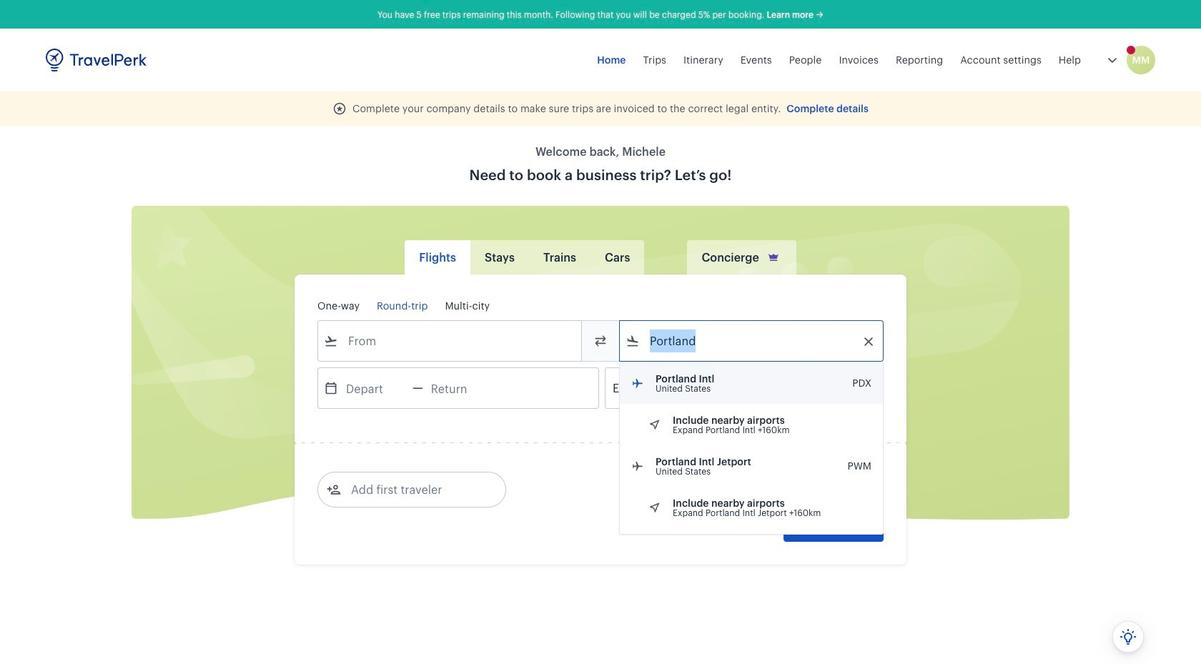 Task type: locate. For each thing, give the bounding box(es) containing it.
Add first traveler search field
[[341, 478, 490, 501]]

From search field
[[338, 330, 563, 353]]



Task type: describe. For each thing, give the bounding box(es) containing it.
Return text field
[[423, 368, 498, 408]]

Depart text field
[[338, 368, 413, 408]]

To search field
[[640, 330, 865, 353]]



